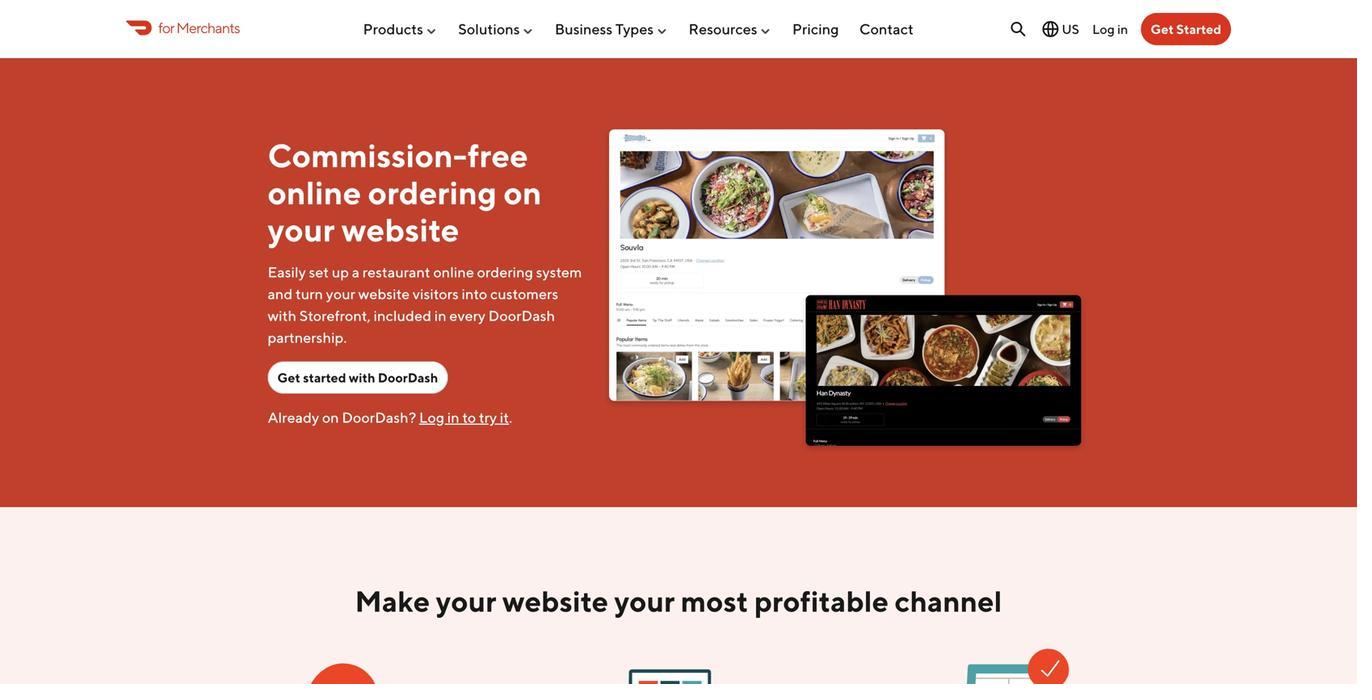 Task type: locate. For each thing, give the bounding box(es) containing it.
1 vertical spatial get
[[277, 370, 300, 385]]

0 vertical spatial with
[[268, 307, 297, 324]]

0 vertical spatial ordering
[[368, 173, 497, 212]]

1 vertical spatial website
[[358, 285, 410, 303]]

get for get started with doordash
[[277, 370, 300, 385]]

1 horizontal spatial on
[[504, 173, 542, 212]]

every
[[449, 307, 486, 324]]

1 vertical spatial log
[[419, 409, 445, 426]]

set
[[309, 263, 329, 281]]

0 horizontal spatial online
[[268, 173, 361, 212]]

products
[[363, 20, 423, 38]]

visitors
[[413, 285, 459, 303]]

0 vertical spatial website
[[342, 210, 459, 249]]

online
[[268, 173, 361, 212], [433, 263, 474, 281]]

0 vertical spatial get
[[1151, 21, 1174, 37]]

business types
[[555, 20, 654, 38]]

online up "visitors"
[[433, 263, 474, 281]]

online up set
[[268, 173, 361, 212]]

your down up
[[326, 285, 356, 303]]

1 vertical spatial doordash
[[378, 370, 438, 385]]

doordash up the 'already on doordash? log in to try it .'
[[378, 370, 438, 385]]

your left most
[[615, 584, 675, 619]]

get left the started at the left bottom of page
[[277, 370, 300, 385]]

resources link
[[689, 14, 772, 44]]

1 horizontal spatial with
[[349, 370, 375, 385]]

contact
[[860, 20, 914, 38]]

0 horizontal spatial with
[[268, 307, 297, 324]]

with inside the 'get started with doordash' link
[[349, 370, 375, 385]]

to
[[462, 409, 476, 426]]

get
[[1151, 21, 1174, 37], [277, 370, 300, 385]]

0 vertical spatial log
[[1093, 21, 1115, 37]]

solutions
[[458, 20, 520, 38]]

and
[[268, 285, 293, 303]]

1 vertical spatial online
[[433, 263, 474, 281]]

ordering
[[368, 173, 497, 212], [477, 263, 533, 281]]

system
[[536, 263, 582, 281]]

with right the started at the left bottom of page
[[349, 370, 375, 385]]

with
[[268, 307, 297, 324], [349, 370, 375, 385]]

1 horizontal spatial in
[[448, 409, 460, 426]]

0 horizontal spatial doordash
[[378, 370, 438, 385]]

1 vertical spatial ordering
[[477, 263, 533, 281]]

up
[[332, 263, 349, 281]]

solutions link
[[458, 14, 535, 44]]

doordash
[[489, 307, 555, 324], [378, 370, 438, 385]]

log left the to
[[419, 409, 445, 426]]

for merchants link
[[126, 17, 240, 39]]

channel
[[895, 584, 1002, 619]]

1 vertical spatial with
[[349, 370, 375, 385]]

online inside easily set up a restaurant online ordering system and turn your website visitors into customers with storefront, included in every doordash partnership.
[[433, 263, 474, 281]]

in inside easily set up a restaurant online ordering system and turn your website visitors into customers with storefront, included in every doordash partnership.
[[434, 307, 447, 324]]

make
[[355, 584, 430, 619]]

log right us at the top
[[1093, 21, 1115, 37]]

online inside the commission-free online ordering on your website
[[268, 173, 361, 212]]

with down and
[[268, 307, 297, 324]]

easily set up a restaurant online ordering system and turn your website visitors into customers with storefront, included in every doordash partnership.
[[268, 263, 582, 346]]

your up the easily
[[268, 210, 335, 249]]

try
[[479, 409, 497, 426]]

free
[[468, 136, 528, 175]]

already on doordash? log in to try it .
[[268, 409, 513, 426]]

1 vertical spatial in
[[434, 307, 447, 324]]

1 horizontal spatial get
[[1151, 21, 1174, 37]]

in left the to
[[448, 409, 460, 426]]

direct online ordering from restaurants image
[[624, 644, 734, 684]]

1 vertical spatial on
[[322, 409, 339, 426]]

in
[[1118, 21, 1128, 37], [434, 307, 447, 324], [448, 409, 460, 426]]

resources
[[689, 20, 758, 38]]

get started with doordash link
[[268, 362, 448, 394]]

in right us at the top
[[1118, 21, 1128, 37]]

easily
[[268, 263, 306, 281]]

doordash down customers
[[489, 307, 555, 324]]

0 vertical spatial doordash
[[489, 307, 555, 324]]

ordering inside easily set up a restaurant online ordering system and turn your website visitors into customers with storefront, included in every doordash partnership.
[[477, 263, 533, 281]]

0 horizontal spatial get
[[277, 370, 300, 385]]

globe line image
[[1041, 19, 1061, 39]]

in down "visitors"
[[434, 307, 447, 324]]

on inside the commission-free online ordering on your website
[[504, 173, 542, 212]]

get left started
[[1151, 21, 1174, 37]]

website
[[342, 210, 459, 249], [358, 285, 410, 303], [503, 584, 609, 619]]

into
[[462, 285, 488, 303]]

log
[[1093, 21, 1115, 37], [419, 409, 445, 426]]

commission-
[[268, 136, 468, 175]]

2 horizontal spatial in
[[1118, 21, 1128, 37]]

ordering inside the commission-free online ordering on your website
[[368, 173, 497, 212]]

0 vertical spatial in
[[1118, 21, 1128, 37]]

0 horizontal spatial in
[[434, 307, 447, 324]]

your
[[268, 210, 335, 249], [326, 285, 356, 303], [436, 584, 497, 619], [615, 584, 675, 619]]

1 horizontal spatial online
[[433, 263, 474, 281]]

2 vertical spatial in
[[448, 409, 460, 426]]

started
[[1177, 21, 1222, 37]]

0 vertical spatial online
[[268, 173, 361, 212]]

partnership.
[[268, 329, 347, 346]]

get inside button
[[1151, 21, 1174, 37]]

on
[[504, 173, 542, 212], [322, 409, 339, 426]]

your inside easily set up a restaurant online ordering system and turn your website visitors into customers with storefront, included in every doordash partnership.
[[326, 285, 356, 303]]

0 vertical spatial on
[[504, 173, 542, 212]]

1 horizontal spatial doordash
[[489, 307, 555, 324]]

types
[[616, 20, 654, 38]]

0 horizontal spatial log
[[419, 409, 445, 426]]



Task type: describe. For each thing, give the bounding box(es) containing it.
contact link
[[860, 14, 914, 44]]

for merchants
[[158, 19, 240, 36]]

already
[[268, 409, 319, 426]]

commission-free online ordering on your website
[[268, 136, 542, 249]]

turn
[[296, 285, 323, 303]]

products link
[[363, 14, 438, 44]]

started
[[303, 370, 346, 385]]

make your website your most profitable channel
[[355, 584, 1002, 619]]

us
[[1062, 21, 1080, 37]]

pricing
[[793, 20, 839, 38]]

get started with doordash
[[277, 370, 438, 385]]

2 vertical spatial website
[[503, 584, 609, 619]]

1 horizontal spatial log
[[1093, 21, 1115, 37]]

profitable
[[755, 584, 889, 619]]

get for get started
[[1151, 21, 1174, 37]]

storefront,
[[299, 307, 371, 324]]

pricing link
[[793, 14, 839, 44]]

for
[[158, 19, 174, 36]]

get started
[[1151, 21, 1222, 37]]

website inside easily set up a restaurant online ordering system and turn your website visitors into customers with storefront, included in every doordash partnership.
[[358, 285, 410, 303]]

.
[[509, 409, 513, 426]]

commission-free online ordering image
[[286, 644, 395, 684]]

business types link
[[555, 14, 668, 44]]

website inside the commission-free online ordering on your website
[[342, 210, 459, 249]]

with inside easily set up a restaurant online ordering system and turn your website visitors into customers with storefront, included in every doordash partnership.
[[268, 307, 297, 324]]

your inside the commission-free online ordering on your website
[[268, 210, 335, 249]]

a
[[352, 263, 360, 281]]

most
[[681, 584, 749, 619]]

merchants
[[176, 19, 240, 36]]

doordash?
[[342, 409, 416, 426]]

it
[[500, 409, 509, 426]]

0 horizontal spatial on
[[322, 409, 339, 426]]

log in link
[[1093, 21, 1128, 37]]

log in
[[1093, 21, 1128, 37]]

restaurant
[[363, 263, 430, 281]]

restaurant online ordering system image
[[602, 71, 1090, 507]]

customers
[[490, 285, 559, 303]]

easy to use restaurant online ordering image
[[962, 644, 1072, 684]]

doordash inside easily set up a restaurant online ordering system and turn your website visitors into customers with storefront, included in every doordash partnership.
[[489, 307, 555, 324]]

get started button
[[1141, 13, 1231, 45]]

log in to try it link
[[419, 409, 509, 426]]

your right make on the bottom of page
[[436, 584, 497, 619]]

included
[[374, 307, 432, 324]]

business
[[555, 20, 613, 38]]



Task type: vqa. For each thing, say whether or not it's contained in the screenshot.
get started with doordash
yes



